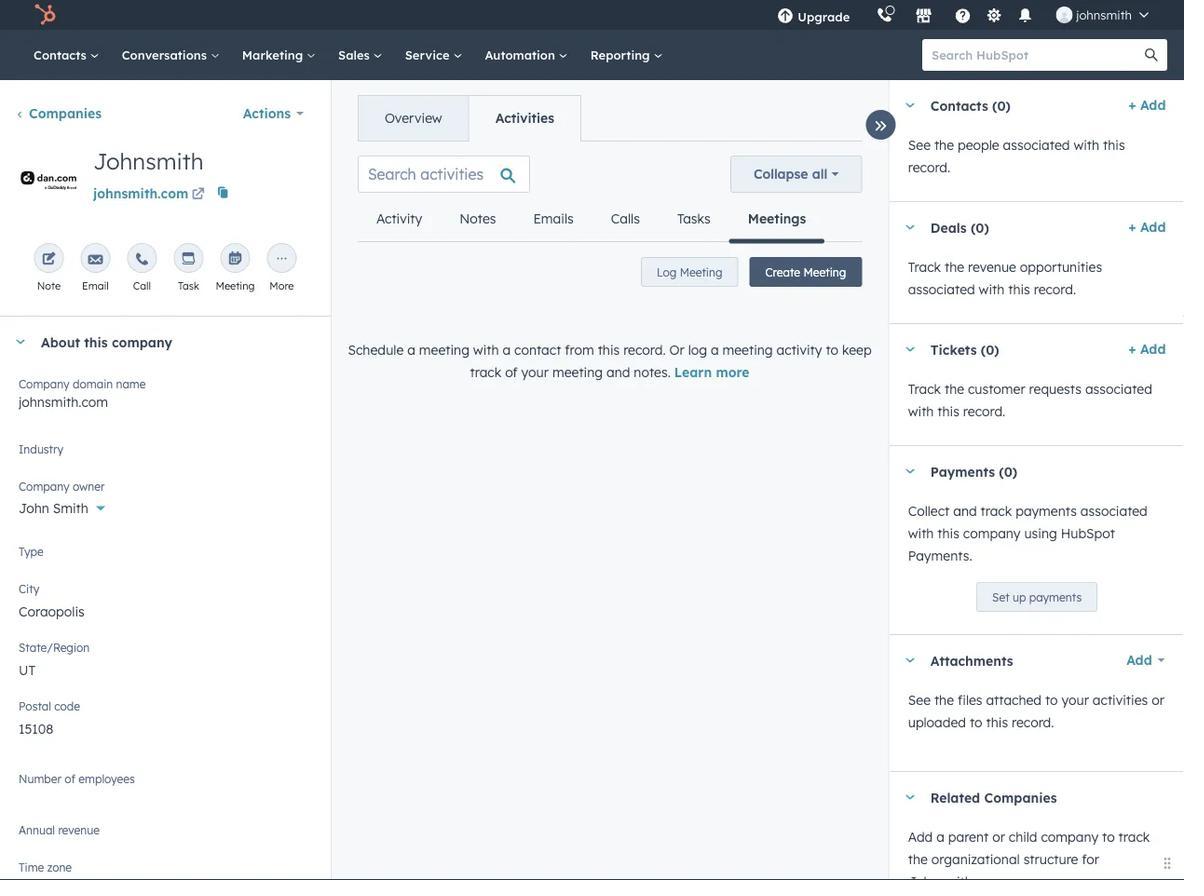 Task type: vqa. For each thing, say whether or not it's contained in the screenshot.
navigation
yes



Task type: describe. For each thing, give the bounding box(es) containing it.
create meeting
[[765, 265, 846, 279]]

caret image for contacts (0)
[[904, 103, 915, 108]]

caret image for tickets (0)
[[904, 347, 915, 352]]

notes button
[[441, 197, 515, 241]]

service link
[[394, 30, 474, 80]]

and inside collect and track payments associated with this company using hubspot payments.
[[953, 503, 977, 519]]

0 horizontal spatial meeting
[[419, 342, 470, 358]]

postal code
[[19, 699, 80, 713]]

marketplaces button
[[904, 0, 943, 30]]

hubspot image
[[34, 4, 56, 26]]

calls
[[611, 211, 640, 227]]

call image
[[135, 253, 149, 267]]

note image
[[41, 253, 56, 267]]

contacts link
[[22, 30, 111, 80]]

track inside collect and track payments associated with this company using hubspot payments.
[[980, 503, 1012, 519]]

related companies
[[930, 789, 1057, 806]]

notifications button
[[1009, 0, 1041, 30]]

reporting
[[590, 47, 654, 62]]

schedule a meeting with a contact from this record. or log a meeting activity to keep track of your meeting and notes.
[[348, 342, 872, 381]]

contacts (0) button
[[889, 80, 1121, 130]]

settings link
[[982, 5, 1006, 25]]

uploaded
[[908, 715, 966, 731]]

feed containing collapse all
[[343, 141, 877, 399]]

company inside about this company dropdown button
[[112, 334, 172, 350]]

track the customer requests associated with this record.
[[908, 381, 1152, 420]]

activity button
[[358, 197, 441, 241]]

link opens in a new window image
[[192, 184, 205, 206]]

city
[[19, 582, 39, 596]]

conversations
[[122, 47, 210, 62]]

activities button
[[468, 96, 581, 141]]

with inside schedule a meeting with a contact from this record. or log a meeting activity to keep track of your meeting and notes.
[[473, 342, 499, 358]]

meetings
[[748, 211, 806, 227]]

structure
[[1023, 852, 1078, 868]]

tasks button
[[659, 197, 729, 241]]

set up payments link
[[976, 582, 1097, 612]]

tickets
[[930, 341, 976, 358]]

conversations link
[[111, 30, 231, 80]]

upgrade
[[798, 9, 850, 24]]

tickets (0) button
[[889, 324, 1121, 375]]

opportunities
[[1020, 259, 1102, 275]]

this inside see the files attached to your activities or uploaded to this record.
[[986, 715, 1008, 731]]

+ for see the people associated with this record.
[[1128, 97, 1136, 113]]

child
[[1008, 829, 1037, 846]]

activities
[[1092, 692, 1148, 709]]

about this company button
[[0, 317, 312, 367]]

task
[[178, 280, 199, 293]]

record. inside track the revenue opportunities associated with this record.
[[1034, 281, 1076, 298]]

company inside add a parent or child company to track the organizational structure for johnsmith.
[[1041, 829, 1098, 846]]

emails
[[533, 211, 574, 227]]

to right attached
[[1045, 692, 1058, 709]]

hubspot link
[[22, 4, 70, 26]]

set up payments
[[992, 590, 1081, 604]]

+ add button for track the revenue opportunities associated with this record.
[[1128, 216, 1166, 239]]

revenue inside track the revenue opportunities associated with this record.
[[968, 259, 1016, 275]]

create meeting button
[[750, 257, 862, 287]]

attached
[[986, 692, 1041, 709]]

track inside schedule a meeting with a contact from this record. or log a meeting activity to keep track of your meeting and notes.
[[470, 364, 501, 381]]

and inside schedule a meeting with a contact from this record. or log a meeting activity to keep track of your meeting and notes.
[[607, 364, 630, 381]]

Search HubSpot search field
[[922, 39, 1151, 71]]

collapse all
[[754, 166, 828, 182]]

contacts (0)
[[930, 97, 1010, 113]]

the for customer
[[944, 381, 964, 397]]

the for people
[[934, 137, 954, 153]]

meeting image
[[228, 253, 243, 267]]

collapse
[[754, 166, 808, 182]]

0 horizontal spatial of
[[65, 772, 75, 786]]

name
[[116, 377, 146, 391]]

associated for track the customer requests associated with this record.
[[1085, 381, 1152, 397]]

+ add for track the revenue opportunities associated with this record.
[[1128, 219, 1166, 235]]

company for company owner
[[19, 479, 70, 493]]

emails button
[[515, 197, 592, 241]]

john
[[19, 500, 49, 517]]

john smith image
[[1056, 7, 1073, 23]]

companies link
[[15, 105, 102, 122]]

see the people associated with this record.
[[908, 137, 1125, 176]]

payments (0) button
[[889, 446, 1158, 497]]

learn
[[674, 364, 712, 381]]

add inside add popup button
[[1126, 652, 1152, 669]]

zone
[[47, 860, 72, 874]]

time
[[19, 860, 44, 874]]

+ add button for see the people associated with this record.
[[1128, 94, 1166, 116]]

activities
[[495, 110, 554, 126]]

collapse all button
[[730, 156, 862, 193]]

log meeting
[[657, 265, 723, 279]]

more image
[[274, 253, 289, 267]]

service
[[405, 47, 453, 62]]

reporting link
[[579, 30, 674, 80]]

using
[[1024, 525, 1057, 542]]

to down files
[[969, 715, 982, 731]]

contacts for contacts (0)
[[930, 97, 988, 113]]

activity
[[376, 211, 422, 227]]

meeting for create meeting
[[804, 265, 846, 279]]

a right schedule
[[407, 342, 415, 358]]

annual
[[19, 823, 55, 837]]

email
[[82, 280, 109, 293]]

tasks
[[677, 211, 711, 227]]

with inside see the people associated with this record.
[[1073, 137, 1099, 153]]

payments (0)
[[930, 463, 1017, 480]]

johnsmith.
[[908, 874, 975, 880]]

actions button
[[231, 95, 316, 132]]

number
[[19, 772, 62, 786]]

track the revenue opportunities associated with this record.
[[908, 259, 1102, 298]]

log meeting button
[[641, 257, 738, 287]]

record. inside see the files attached to your activities or uploaded to this record.
[[1011, 715, 1054, 731]]

task image
[[181, 253, 196, 267]]

code
[[54, 699, 80, 713]]

payments inside collect and track payments associated with this company using hubspot payments.
[[1015, 503, 1077, 519]]

company inside collect and track payments associated with this company using hubspot payments.
[[963, 525, 1020, 542]]

up
[[1012, 590, 1026, 604]]

or inside add a parent or child company to track the organizational structure for johnsmith.
[[992, 829, 1005, 846]]

from
[[565, 342, 594, 358]]

add for track the customer requests associated with this record.
[[1140, 341, 1166, 357]]

overview
[[385, 110, 442, 126]]

owner
[[73, 479, 105, 493]]

City text field
[[19, 593, 312, 630]]

domain
[[73, 377, 113, 391]]

john smith button
[[19, 490, 312, 521]]

this inside track the customer requests associated with this record.
[[937, 403, 959, 420]]

requests
[[1029, 381, 1081, 397]]

smith
[[53, 500, 88, 517]]

see for see the people associated with this record.
[[908, 137, 930, 153]]

the for files
[[934, 692, 954, 709]]

of inside schedule a meeting with a contact from this record. or log a meeting activity to keep track of your meeting and notes.
[[505, 364, 518, 381]]

set
[[992, 590, 1009, 604]]

track for track the revenue opportunities associated with this record.
[[908, 259, 941, 275]]

about
[[41, 334, 80, 350]]

see for see the files attached to your activities or uploaded to this record.
[[908, 692, 930, 709]]

hubspot
[[1061, 525, 1115, 542]]

your inside schedule a meeting with a contact from this record. or log a meeting activity to keep track of your meeting and notes.
[[521, 364, 549, 381]]

track for track the customer requests associated with this record.
[[908, 381, 941, 397]]

johnsmith
[[1076, 7, 1132, 22]]

employees
[[79, 772, 135, 786]]

this inside see the people associated with this record.
[[1103, 137, 1125, 153]]

meetings button
[[729, 197, 825, 244]]

Number of employees text field
[[19, 769, 312, 798]]

to inside add a parent or child company to track the organizational structure for johnsmith.
[[1102, 829, 1115, 846]]



Task type: locate. For each thing, give the bounding box(es) containing it.
0 vertical spatial company
[[112, 334, 172, 350]]

schedule
[[348, 342, 404, 358]]

caret image for related companies
[[904, 795, 915, 800]]

3 + from the top
[[1128, 341, 1136, 357]]

associated for track the revenue opportunities associated with this record.
[[908, 281, 975, 298]]

add inside add a parent or child company to track the organizational structure for johnsmith.
[[908, 829, 932, 846]]

0 horizontal spatial caret image
[[15, 340, 26, 344]]

meeting up 'more'
[[723, 342, 773, 358]]

feed
[[343, 141, 877, 399]]

4 caret image from the top
[[904, 658, 915, 663]]

payments up the using
[[1015, 503, 1077, 519]]

Annual revenue text field
[[19, 820, 312, 850]]

track down deals
[[908, 259, 941, 275]]

with inside track the customer requests associated with this record.
[[908, 403, 934, 420]]

this
[[1103, 137, 1125, 153], [1008, 281, 1030, 298], [84, 334, 108, 350], [598, 342, 620, 358], [937, 403, 959, 420], [937, 525, 959, 542], [986, 715, 1008, 731]]

link opens in a new window image
[[192, 189, 205, 202]]

organizational
[[931, 852, 1020, 868]]

see
[[908, 137, 930, 153], [908, 692, 930, 709]]

2 caret image from the top
[[904, 347, 915, 352]]

State/Region text field
[[19, 651, 312, 689]]

2 + add from the top
[[1128, 219, 1166, 235]]

with up tickets (0) dropdown button
[[978, 281, 1004, 298]]

2 company from the top
[[19, 479, 70, 493]]

3 + add from the top
[[1128, 341, 1166, 357]]

0 vertical spatial payments
[[1015, 503, 1077, 519]]

see inside see the people associated with this record.
[[908, 137, 930, 153]]

your left the activities
[[1061, 692, 1089, 709]]

company up name
[[112, 334, 172, 350]]

company owner
[[19, 479, 105, 493]]

add button
[[1114, 642, 1166, 679]]

meeting right schedule
[[419, 342, 470, 358]]

tickets (0)
[[930, 341, 999, 358]]

(0) inside dropdown button
[[980, 341, 999, 358]]

to right the child in the right of the page
[[1102, 829, 1115, 846]]

meeting inside create meeting button
[[804, 265, 846, 279]]

and
[[607, 364, 630, 381], [953, 503, 977, 519]]

caret image left tickets
[[904, 347, 915, 352]]

caret image inside contacts (0) dropdown button
[[904, 103, 915, 108]]

record. up deals
[[908, 159, 950, 176]]

2 track from the top
[[908, 381, 941, 397]]

0 vertical spatial track
[[908, 259, 941, 275]]

2 horizontal spatial track
[[1118, 829, 1150, 846]]

2 see from the top
[[908, 692, 930, 709]]

associated inside track the customer requests associated with this record.
[[1085, 381, 1152, 397]]

add for track the revenue opportunities associated with this record.
[[1140, 219, 1166, 235]]

1 company from the top
[[19, 377, 70, 391]]

0 vertical spatial + add
[[1128, 97, 1166, 113]]

automation
[[485, 47, 559, 62]]

5 caret image from the top
[[904, 795, 915, 800]]

marketing
[[242, 47, 307, 62]]

revenue
[[968, 259, 1016, 275], [58, 823, 100, 837]]

0 horizontal spatial contacts
[[34, 47, 90, 62]]

see inside see the files attached to your activities or uploaded to this record.
[[908, 692, 930, 709]]

the inside see the people associated with this record.
[[934, 137, 954, 153]]

and right collect
[[953, 503, 977, 519]]

0 vertical spatial track
[[470, 364, 501, 381]]

1 vertical spatial and
[[953, 503, 977, 519]]

meeting down meeting icon
[[216, 280, 255, 293]]

1 horizontal spatial meeting
[[680, 265, 723, 279]]

1 vertical spatial payments
[[1029, 590, 1081, 604]]

meeting
[[419, 342, 470, 358], [723, 342, 773, 358], [552, 364, 603, 381]]

Time zone text field
[[19, 871, 312, 880]]

associated up the hubspot
[[1080, 503, 1147, 519]]

1 + add from the top
[[1128, 97, 1166, 113]]

caret image for payments (0)
[[904, 469, 915, 474]]

notes.
[[634, 364, 671, 381]]

+ for track the customer requests associated with this record.
[[1128, 341, 1136, 357]]

learn more link
[[674, 364, 750, 381]]

with inside collect and track payments associated with this company using hubspot payments.
[[908, 525, 934, 542]]

caret image inside related companies dropdown button
[[904, 795, 915, 800]]

to inside schedule a meeting with a contact from this record. or log a meeting activity to keep track of your meeting and notes.
[[826, 342, 839, 358]]

1 + from the top
[[1128, 97, 1136, 113]]

+ add button for track the customer requests associated with this record.
[[1128, 338, 1166, 361]]

associated right requests
[[1085, 381, 1152, 397]]

record. up notes.
[[623, 342, 666, 358]]

2 vertical spatial track
[[1118, 829, 1150, 846]]

caret image left related
[[904, 795, 915, 800]]

0 horizontal spatial meeting
[[216, 280, 255, 293]]

meeting down from
[[552, 364, 603, 381]]

0 horizontal spatial track
[[470, 364, 501, 381]]

the inside see the files attached to your activities or uploaded to this record.
[[934, 692, 954, 709]]

0 vertical spatial or
[[1151, 692, 1164, 709]]

about this company
[[41, 334, 172, 350]]

settings image
[[986, 8, 1002, 25]]

(0) inside "dropdown button"
[[999, 463, 1017, 480]]

1 vertical spatial company
[[19, 479, 70, 493]]

meeting right log
[[680, 265, 723, 279]]

johnsmith.com link
[[93, 179, 208, 206]]

caret image left "contacts (0)" at the right top of the page
[[904, 103, 915, 108]]

payments
[[1015, 503, 1077, 519], [1029, 590, 1081, 604]]

0 horizontal spatial and
[[607, 364, 630, 381]]

(0) inside dropdown button
[[970, 219, 989, 235]]

associated inside see the people associated with this record.
[[1003, 137, 1070, 153]]

postal
[[19, 699, 51, 713]]

track down tickets
[[908, 381, 941, 397]]

(0) for contacts (0)
[[992, 97, 1010, 113]]

more
[[270, 280, 294, 293]]

record. inside schedule a meeting with a contact from this record. or log a meeting activity to keep track of your meeting and notes.
[[623, 342, 666, 358]]

meeting for log meeting
[[680, 265, 723, 279]]

1 horizontal spatial track
[[980, 503, 1012, 519]]

add for see the people associated with this record.
[[1140, 97, 1166, 113]]

1 vertical spatial or
[[992, 829, 1005, 846]]

3 caret image from the top
[[904, 469, 915, 474]]

1 horizontal spatial company
[[963, 525, 1020, 542]]

1 vertical spatial johnsmith.com
[[19, 394, 108, 410]]

(0) up people
[[992, 97, 1010, 113]]

sales
[[338, 47, 373, 62]]

calling icon button
[[869, 3, 900, 27]]

calling icon image
[[876, 7, 893, 24]]

1 horizontal spatial or
[[1151, 692, 1164, 709]]

3 + add button from the top
[[1128, 338, 1166, 361]]

notes
[[460, 211, 496, 227]]

1 vertical spatial of
[[65, 772, 75, 786]]

record. down the opportunities
[[1034, 281, 1076, 298]]

contacts down hubspot link
[[34, 47, 90, 62]]

the down tickets
[[944, 381, 964, 397]]

the inside track the revenue opportunities associated with this record.
[[944, 259, 964, 275]]

deals (0)
[[930, 219, 989, 235]]

contacts
[[34, 47, 90, 62], [930, 97, 988, 113]]

revenue up zone
[[58, 823, 100, 837]]

marketing link
[[231, 30, 327, 80]]

caret image up collect
[[904, 469, 915, 474]]

companies inside dropdown button
[[984, 789, 1057, 806]]

0 vertical spatial your
[[521, 364, 549, 381]]

a inside add a parent or child company to track the organizational structure for johnsmith.
[[936, 829, 944, 846]]

1 vertical spatial contacts
[[930, 97, 988, 113]]

contacts inside dropdown button
[[930, 97, 988, 113]]

+ add
[[1128, 97, 1166, 113], [1128, 219, 1166, 235], [1128, 341, 1166, 357]]

1 horizontal spatial and
[[953, 503, 977, 519]]

navigation
[[358, 95, 581, 142], [358, 197, 825, 244]]

track inside track the customer requests associated with this record.
[[908, 381, 941, 397]]

meeting
[[680, 265, 723, 279], [804, 265, 846, 279], [216, 280, 255, 293]]

1 horizontal spatial contacts
[[930, 97, 988, 113]]

johnsmith button
[[1045, 0, 1160, 30]]

companies down "contacts" link
[[29, 105, 102, 122]]

(0) right the payments
[[999, 463, 1017, 480]]

+ for track the revenue opportunities associated with this record.
[[1128, 219, 1136, 235]]

the down the deals (0)
[[944, 259, 964, 275]]

this inside dropdown button
[[84, 334, 108, 350]]

(0) inside dropdown button
[[992, 97, 1010, 113]]

or
[[1151, 692, 1164, 709], [992, 829, 1005, 846]]

1 + add button from the top
[[1128, 94, 1166, 116]]

0 vertical spatial johnsmith.com
[[93, 185, 189, 202]]

navigation containing activity
[[358, 197, 825, 244]]

0 horizontal spatial company
[[112, 334, 172, 350]]

record.
[[908, 159, 950, 176], [1034, 281, 1076, 298], [623, 342, 666, 358], [963, 403, 1005, 420], [1011, 715, 1054, 731]]

1 vertical spatial company
[[963, 525, 1020, 542]]

caret image inside tickets (0) dropdown button
[[904, 347, 915, 352]]

add
[[1140, 97, 1166, 113], [1140, 219, 1166, 235], [1140, 341, 1166, 357], [1126, 652, 1152, 669], [908, 829, 932, 846]]

0 vertical spatial companies
[[29, 105, 102, 122]]

company
[[112, 334, 172, 350], [963, 525, 1020, 542], [1041, 829, 1098, 846]]

johnsmith.com down "domain"
[[19, 394, 108, 410]]

with inside track the revenue opportunities associated with this record.
[[978, 281, 1004, 298]]

with for track the revenue opportunities associated with this record.
[[978, 281, 1004, 298]]

0 horizontal spatial companies
[[29, 105, 102, 122]]

company for company domain name johnsmith.com
[[19, 377, 70, 391]]

or inside see the files attached to your activities or uploaded to this record.
[[1151, 692, 1164, 709]]

0 horizontal spatial or
[[992, 829, 1005, 846]]

2 + add button from the top
[[1128, 216, 1166, 239]]

1 vertical spatial companies
[[984, 789, 1057, 806]]

a right log
[[711, 342, 719, 358]]

record. down customer
[[963, 403, 1005, 420]]

sales link
[[327, 30, 394, 80]]

track inside track the revenue opportunities associated with this record.
[[908, 259, 941, 275]]

with down tickets
[[908, 403, 934, 420]]

0 horizontal spatial revenue
[[58, 823, 100, 837]]

(0) for deals (0)
[[970, 219, 989, 235]]

1 horizontal spatial revenue
[[968, 259, 1016, 275]]

actions
[[243, 105, 291, 122]]

with for collect and track payments associated with this company using hubspot payments.
[[908, 525, 934, 542]]

record. inside track the customer requests associated with this record.
[[963, 403, 1005, 420]]

Postal code text field
[[19, 710, 312, 747]]

0 vertical spatial navigation
[[358, 95, 581, 142]]

company down about
[[19, 377, 70, 391]]

company up structure
[[1041, 829, 1098, 846]]

attachments
[[930, 652, 1013, 669]]

company up john smith
[[19, 479, 70, 493]]

2 vertical spatial +
[[1128, 341, 1136, 357]]

caret image left about
[[15, 340, 26, 344]]

0 vertical spatial revenue
[[968, 259, 1016, 275]]

contacts up people
[[930, 97, 988, 113]]

john smith
[[19, 500, 88, 517]]

of right number
[[65, 772, 75, 786]]

(0) right deals
[[970, 219, 989, 235]]

0 vertical spatial of
[[505, 364, 518, 381]]

the up the johnsmith.
[[908, 852, 927, 868]]

this inside track the revenue opportunities associated with this record.
[[1008, 281, 1030, 298]]

for
[[1082, 852, 1099, 868]]

keep
[[842, 342, 872, 358]]

johnsmith
[[93, 147, 204, 175]]

0 vertical spatial caret image
[[904, 225, 915, 230]]

a left parent
[[936, 829, 944, 846]]

navigation inside feed
[[358, 197, 825, 244]]

and left notes.
[[607, 364, 630, 381]]

1 vertical spatial + add button
[[1128, 216, 1166, 239]]

caret image inside 'attachments' dropdown button
[[904, 658, 915, 663]]

of down contact
[[505, 364, 518, 381]]

Search activities search field
[[358, 156, 530, 193]]

2 navigation from the top
[[358, 197, 825, 244]]

2 vertical spatial company
[[1041, 829, 1098, 846]]

log
[[688, 342, 707, 358]]

email image
[[88, 253, 103, 267]]

1 vertical spatial track
[[908, 381, 941, 397]]

(0) right tickets
[[980, 341, 999, 358]]

1 horizontal spatial companies
[[984, 789, 1057, 806]]

caret image
[[904, 103, 915, 108], [904, 347, 915, 352], [904, 469, 915, 474], [904, 658, 915, 663], [904, 795, 915, 800]]

company left the using
[[963, 525, 1020, 542]]

+ add for track the customer requests associated with this record.
[[1128, 341, 1166, 357]]

marketplaces image
[[915, 8, 932, 25]]

companies
[[29, 105, 102, 122], [984, 789, 1057, 806]]

navigation containing overview
[[358, 95, 581, 142]]

johnsmith.com down the johnsmith
[[93, 185, 189, 202]]

associated down contacts (0) dropdown button
[[1003, 137, 1070, 153]]

2 horizontal spatial meeting
[[804, 265, 846, 279]]

0 vertical spatial company
[[19, 377, 70, 391]]

with for track the customer requests associated with this record.
[[908, 403, 934, 420]]

1 vertical spatial + add
[[1128, 219, 1166, 235]]

or left the child in the right of the page
[[992, 829, 1005, 846]]

menu containing johnsmith
[[764, 0, 1162, 30]]

calls button
[[592, 197, 659, 241]]

1 track from the top
[[908, 259, 941, 275]]

+ add for see the people associated with this record.
[[1128, 97, 1166, 113]]

0 vertical spatial and
[[607, 364, 630, 381]]

this inside schedule a meeting with a contact from this record. or log a meeting activity to keep track of your meeting and notes.
[[598, 342, 620, 358]]

associated inside track the revenue opportunities associated with this record.
[[908, 281, 975, 298]]

2 vertical spatial + add
[[1128, 341, 1166, 357]]

or right the activities
[[1151, 692, 1164, 709]]

1 navigation from the top
[[358, 95, 581, 142]]

caret image inside about this company dropdown button
[[15, 340, 26, 344]]

1 vertical spatial caret image
[[15, 340, 26, 344]]

caret image left attachments
[[904, 658, 915, 663]]

meeting inside log meeting button
[[680, 265, 723, 279]]

(0) for payments (0)
[[999, 463, 1017, 480]]

associated up tickets
[[908, 281, 975, 298]]

industry
[[19, 442, 63, 456]]

revenue down deals (0) dropdown button
[[968, 259, 1016, 275]]

1 vertical spatial navigation
[[358, 197, 825, 244]]

this inside collect and track payments associated with this company using hubspot payments.
[[937, 525, 959, 542]]

1 vertical spatial +
[[1128, 219, 1136, 235]]

company inside the "company domain name johnsmith.com"
[[19, 377, 70, 391]]

files
[[957, 692, 982, 709]]

parent
[[948, 829, 988, 846]]

0 vertical spatial +
[[1128, 97, 1136, 113]]

related
[[930, 789, 980, 806]]

1 horizontal spatial caret image
[[904, 225, 915, 230]]

search button
[[1136, 39, 1167, 71]]

2 horizontal spatial company
[[1041, 829, 1098, 846]]

with left contact
[[473, 342, 499, 358]]

johnsmith.com inside the "company domain name johnsmith.com"
[[19, 394, 108, 410]]

all
[[812, 166, 828, 182]]

companies up the child in the right of the page
[[984, 789, 1057, 806]]

notifications image
[[1017, 8, 1034, 25]]

your inside see the files attached to your activities or uploaded to this record.
[[1061, 692, 1089, 709]]

2 + from the top
[[1128, 219, 1136, 235]]

caret image inside the payments (0) "dropdown button"
[[904, 469, 915, 474]]

meeting right create
[[804, 265, 846, 279]]

payments right up
[[1029, 590, 1081, 604]]

2 vertical spatial + add button
[[1128, 338, 1166, 361]]

the inside add a parent or child company to track the organizational structure for johnsmith.
[[908, 852, 927, 868]]

create
[[765, 265, 800, 279]]

0 vertical spatial contacts
[[34, 47, 90, 62]]

caret image for about this company
[[15, 340, 26, 344]]

the inside track the customer requests associated with this record.
[[944, 381, 964, 397]]

number of employees
[[19, 772, 135, 786]]

caret image for attachments
[[904, 658, 915, 663]]

caret image left deals
[[904, 225, 915, 230]]

2 horizontal spatial meeting
[[723, 342, 773, 358]]

1 vertical spatial see
[[908, 692, 930, 709]]

the for revenue
[[944, 259, 964, 275]]

your
[[521, 364, 549, 381], [1061, 692, 1089, 709]]

call
[[133, 280, 151, 293]]

with down contacts (0) dropdown button
[[1073, 137, 1099, 153]]

company domain name johnsmith.com
[[19, 377, 146, 410]]

menu
[[764, 0, 1162, 30]]

learn more
[[674, 364, 750, 381]]

1 vertical spatial track
[[980, 503, 1012, 519]]

1 horizontal spatial of
[[505, 364, 518, 381]]

1 see from the top
[[908, 137, 930, 153]]

0 vertical spatial + add button
[[1128, 94, 1166, 116]]

1 horizontal spatial meeting
[[552, 364, 603, 381]]

upgrade image
[[777, 8, 794, 25]]

with down collect
[[908, 525, 934, 542]]

caret image
[[904, 225, 915, 230], [15, 340, 26, 344]]

search image
[[1145, 48, 1158, 61]]

a left contact
[[503, 342, 511, 358]]

or
[[669, 342, 685, 358]]

navigation up search activities search box
[[358, 95, 581, 142]]

0 horizontal spatial your
[[521, 364, 549, 381]]

+
[[1128, 97, 1136, 113], [1128, 219, 1136, 235], [1128, 341, 1136, 357]]

(0) for tickets (0)
[[980, 341, 999, 358]]

caret image for deals (0)
[[904, 225, 915, 230]]

the up uploaded
[[934, 692, 954, 709]]

activity
[[777, 342, 822, 358]]

overview button
[[359, 96, 468, 141]]

deals (0) button
[[889, 202, 1121, 253]]

see left people
[[908, 137, 930, 153]]

1 horizontal spatial your
[[1061, 692, 1089, 709]]

contacts for contacts
[[34, 47, 90, 62]]

0 vertical spatial see
[[908, 137, 930, 153]]

1 caret image from the top
[[904, 103, 915, 108]]

collect and track payments associated with this company using hubspot payments.
[[908, 503, 1147, 564]]

to left keep at right
[[826, 342, 839, 358]]

caret image inside deals (0) dropdown button
[[904, 225, 915, 230]]

record. inside see the people associated with this record.
[[908, 159, 950, 176]]

people
[[957, 137, 999, 153]]

navigation up log
[[358, 197, 825, 244]]

record. down attached
[[1011, 715, 1054, 731]]

the left people
[[934, 137, 954, 153]]

see up uploaded
[[908, 692, 930, 709]]

1 vertical spatial your
[[1061, 692, 1089, 709]]

your down contact
[[521, 364, 549, 381]]

attachments button
[[889, 635, 1107, 686]]

1 vertical spatial revenue
[[58, 823, 100, 837]]

associated inside collect and track payments associated with this company using hubspot payments.
[[1080, 503, 1147, 519]]

associated for collect and track payments associated with this company using hubspot payments.
[[1080, 503, 1147, 519]]

track inside add a parent or child company to track the organizational structure for johnsmith.
[[1118, 829, 1150, 846]]

help image
[[954, 8, 971, 25]]



